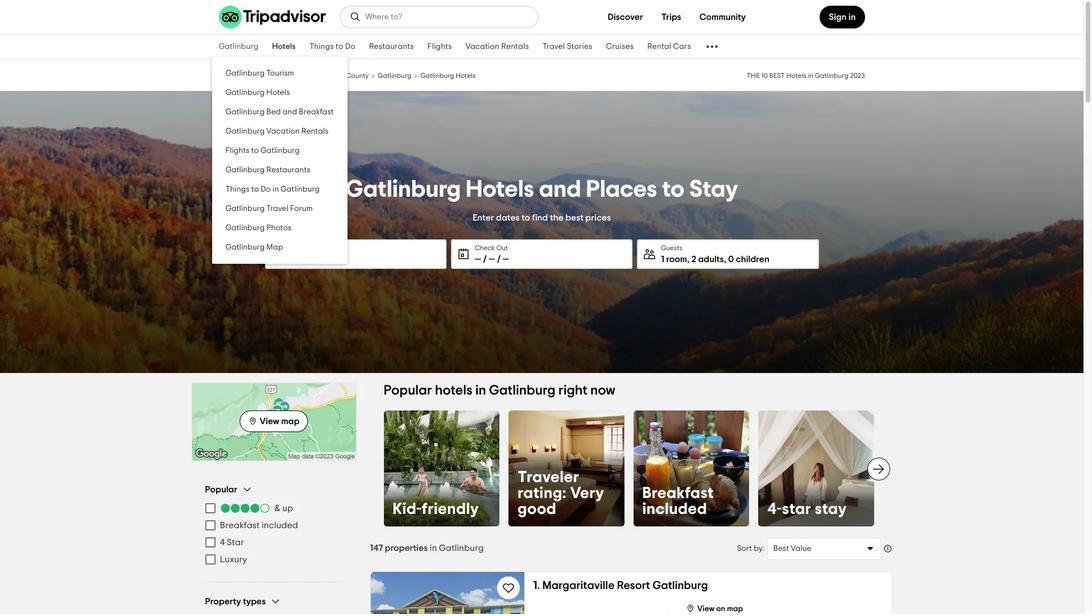 Task type: locate. For each thing, give the bounding box(es) containing it.
sign in link
[[820, 6, 865, 28]]

0 horizontal spatial do
[[261, 185, 271, 193]]

1 vertical spatial gatlinburg link
[[378, 71, 412, 80]]

flights to gatlinburg link
[[212, 141, 347, 160]]

1 horizontal spatial view
[[698, 605, 715, 613]]

and up the
[[539, 177, 581, 201]]

1 vertical spatial rentals
[[301, 127, 329, 135]]

forum
[[290, 205, 313, 213]]

/ down the "check"
[[483, 255, 487, 264]]

0 horizontal spatial vacation
[[266, 127, 300, 135]]

best value button
[[767, 538, 881, 560]]

do down gatlinburg restaurants
[[261, 185, 271, 193]]

1 horizontal spatial restaurants
[[369, 43, 414, 51]]

room
[[666, 255, 687, 264]]

vacation inside gatlinburg vacation rentals link
[[266, 127, 300, 135]]

4-star stay link
[[758, 411, 874, 527]]

0 horizontal spatial gatlinburg link
[[212, 35, 265, 59]]

0 vertical spatial view
[[260, 417, 279, 426]]

sort by:
[[737, 545, 765, 553]]

flights up gatlinburg restaurants
[[226, 147, 250, 155]]

to up sevier
[[336, 43, 343, 51]]

find
[[532, 213, 548, 222]]

to for things to do in gatlinburg
[[251, 185, 259, 193]]

menu
[[205, 500, 343, 568]]

1 horizontal spatial things
[[309, 43, 334, 51]]

by:
[[754, 545, 765, 553]]

things for things to do in gatlinburg
[[226, 185, 250, 193]]

things to do in gatlinburg
[[226, 185, 320, 193]]

vacation rentals link
[[459, 35, 536, 59]]

1 vertical spatial and
[[539, 177, 581, 201]]

the 10 best hotels in gatlinburg 2023
[[747, 72, 865, 79]]

restaurants up things to do in gatlinburg link
[[266, 166, 310, 174]]

gatlinburg link
[[212, 35, 265, 59], [378, 71, 412, 80]]

things to do in gatlinburg link
[[212, 180, 347, 199]]

to
[[336, 43, 343, 51], [251, 147, 259, 155], [662, 177, 685, 201], [251, 185, 259, 193], [522, 213, 530, 222]]

—
[[475, 255, 481, 264], [489, 255, 495, 264], [503, 255, 509, 264]]

margaritaville
[[543, 580, 615, 591]]

to left stay
[[662, 177, 685, 201]]

flights link
[[421, 35, 459, 59]]

1 horizontal spatial ,
[[724, 255, 726, 264]]

property
[[205, 597, 241, 606]]

hotels link
[[265, 35, 303, 59]]

gatlinburg bed and breakfast
[[226, 108, 334, 116]]

gatlinburg photos link
[[212, 218, 347, 238]]

1 vertical spatial map
[[727, 605, 743, 613]]

1 vertical spatial flights
[[226, 147, 250, 155]]

gatlinburg
[[219, 43, 259, 51], [226, 69, 265, 77], [378, 72, 412, 79], [421, 72, 454, 79], [815, 72, 849, 79], [226, 89, 265, 97], [226, 108, 265, 116], [226, 127, 265, 135], [261, 147, 300, 155], [226, 166, 265, 174], [345, 177, 461, 201], [281, 185, 320, 193], [226, 205, 265, 213], [226, 224, 265, 232], [226, 244, 265, 251], [489, 384, 556, 398], [439, 544, 484, 553], [653, 580, 708, 591]]

hotels up dates on the top left of page
[[466, 177, 534, 201]]

0 vertical spatial vacation
[[466, 43, 500, 51]]

0 horizontal spatial —
[[475, 255, 481, 264]]

0 horizontal spatial breakfast
[[220, 521, 260, 530]]

cruises
[[606, 43, 634, 51]]

rental
[[648, 43, 672, 51]]

view on map
[[698, 605, 743, 613]]

0 horizontal spatial flights
[[226, 147, 250, 155]]

gatlinburg link down restaurants link
[[378, 71, 412, 80]]

1 horizontal spatial popular
[[384, 384, 432, 398]]

view for view on map
[[698, 605, 715, 613]]

things to do link
[[303, 35, 362, 59]]

do up sevier county link
[[345, 43, 356, 51]]

travel left stories
[[543, 43, 565, 51]]

things up "(tn)" at the top left
[[309, 43, 334, 51]]

popular hotels in gatlinburg right now
[[384, 384, 615, 398]]

restaurants left flights 'link'
[[369, 43, 414, 51]]

breakfast inside gatlinburg bed and breakfast link
[[299, 108, 334, 116]]

map
[[281, 417, 300, 426], [727, 605, 743, 613]]

0 horizontal spatial restaurants
[[266, 166, 310, 174]]

0 horizontal spatial included
[[262, 521, 298, 530]]

1 horizontal spatial flights
[[428, 43, 452, 51]]

flights inside 'link'
[[428, 43, 452, 51]]

best value
[[773, 545, 812, 553]]

and
[[283, 108, 297, 116], [539, 177, 581, 201]]

popular up 4.0 of 5 bubbles image
[[205, 485, 237, 494]]

0 horizontal spatial things
[[226, 185, 250, 193]]

in right properties
[[430, 544, 437, 553]]

star
[[782, 502, 812, 517]]

and for breakfast
[[283, 108, 297, 116]]

gatlinburg link up united states link
[[212, 35, 265, 59]]

vacation up flights to gatlinburg link
[[266, 127, 300, 135]]

2 horizontal spatial breakfast
[[643, 486, 714, 502]]

flights for flights
[[428, 43, 452, 51]]

group containing popular
[[205, 484, 343, 568]]

do
[[345, 43, 356, 51], [261, 185, 271, 193]]

0 vertical spatial gatlinburg hotels
[[421, 72, 476, 79]]

1 vertical spatial restaurants
[[266, 166, 310, 174]]

stay
[[690, 177, 738, 201]]

1 vertical spatial vacation
[[266, 127, 300, 135]]

0 horizontal spatial ,
[[687, 255, 690, 264]]

147
[[370, 544, 383, 553]]

sevier county link
[[326, 71, 369, 80]]

to down gatlinburg restaurants
[[251, 185, 259, 193]]

0 horizontal spatial and
[[283, 108, 297, 116]]

included
[[643, 502, 707, 517], [262, 521, 298, 530]]

147 properties in gatlinburg
[[370, 544, 484, 553]]

and right bed
[[283, 108, 297, 116]]

popular left hotels
[[384, 384, 432, 398]]

0 horizontal spatial popular
[[205, 485, 237, 494]]

tennessee (tn) link
[[270, 71, 317, 80]]

rentals down gatlinburg bed and breakfast link
[[301, 127, 329, 135]]

,
[[687, 255, 690, 264], [724, 255, 726, 264]]

0 vertical spatial things
[[309, 43, 334, 51]]

2 — from the left
[[489, 255, 495, 264]]

kid-
[[393, 502, 422, 517]]

0 vertical spatial do
[[345, 43, 356, 51]]

united
[[219, 72, 239, 79]]

None search field
[[341, 7, 537, 27]]

0 vertical spatial breakfast included
[[643, 486, 714, 517]]

things for things to do
[[309, 43, 334, 51]]

0 horizontal spatial rentals
[[301, 127, 329, 135]]

rating:
[[518, 486, 567, 502]]

best
[[566, 213, 584, 222]]

view map button
[[240, 411, 308, 432]]

0 horizontal spatial /
[[483, 255, 487, 264]]

1 horizontal spatial travel
[[543, 43, 565, 51]]

check out — / — / —
[[475, 244, 509, 264]]

group
[[205, 484, 343, 568]]

vacation right flights 'link'
[[466, 43, 500, 51]]

1 vertical spatial view
[[698, 605, 715, 613]]

up
[[282, 504, 293, 513]]

1 vertical spatial gatlinburg hotels
[[226, 89, 290, 97]]

2 horizontal spatial —
[[503, 255, 509, 264]]

0 horizontal spatial map
[[281, 417, 300, 426]]

popular for popular hotels in gatlinburg right now
[[384, 384, 432, 398]]

vacation
[[466, 43, 500, 51], [266, 127, 300, 135]]

0 vertical spatial flights
[[428, 43, 452, 51]]

1 horizontal spatial vacation
[[466, 43, 500, 51]]

1 vertical spatial breakfast
[[643, 486, 714, 502]]

rentals left "travel stories"
[[501, 43, 529, 51]]

things to do
[[309, 43, 356, 51]]

gatlinburg restaurants
[[226, 166, 310, 174]]

now
[[591, 384, 615, 398]]

prices
[[586, 213, 611, 222]]

the
[[747, 72, 760, 79]]

0 horizontal spatial travel
[[266, 205, 288, 213]]

travel
[[543, 43, 565, 51], [266, 205, 288, 213]]

, left 0
[[724, 255, 726, 264]]

check
[[475, 244, 495, 251]]

things down gatlinburg restaurants
[[226, 185, 250, 193]]

0 vertical spatial gatlinburg link
[[212, 35, 265, 59]]

1 horizontal spatial and
[[539, 177, 581, 201]]

1 horizontal spatial breakfast
[[299, 108, 334, 116]]

0 vertical spatial breakfast
[[299, 108, 334, 116]]

breakfast included
[[643, 486, 714, 517], [220, 521, 298, 530]]

best
[[773, 545, 789, 553]]

traveler rating: very good link
[[509, 411, 624, 527]]

1 horizontal spatial included
[[643, 502, 707, 517]]

1 horizontal spatial do
[[345, 43, 356, 51]]

gatlinburg hotels down states
[[226, 89, 290, 97]]

0 vertical spatial popular
[[384, 384, 432, 398]]

breakfast inside 'menu'
[[220, 521, 260, 530]]

popular
[[384, 384, 432, 398], [205, 485, 237, 494]]

gatlinburg bed and breakfast link
[[212, 102, 347, 122]]

1 horizontal spatial breakfast included
[[643, 486, 714, 517]]

1 horizontal spatial —
[[489, 255, 495, 264]]

gatlinburg hotels down flights 'link'
[[421, 72, 476, 79]]

0 horizontal spatial view
[[260, 417, 279, 426]]

travel up photos at the top of the page
[[266, 205, 288, 213]]

0 vertical spatial included
[[643, 502, 707, 517]]

flights down search search box
[[428, 43, 452, 51]]

1 vertical spatial breakfast included
[[220, 521, 298, 530]]

1 vertical spatial popular
[[205, 485, 237, 494]]

Search search field
[[366, 12, 528, 22]]

2 vertical spatial breakfast
[[220, 521, 260, 530]]

0 vertical spatial and
[[283, 108, 297, 116]]

/ down "out"
[[497, 255, 501, 264]]

1 vertical spatial do
[[261, 185, 271, 193]]

1 horizontal spatial /
[[497, 255, 501, 264]]

1 vertical spatial things
[[226, 185, 250, 193]]

0 vertical spatial rentals
[[501, 43, 529, 51]]

& up
[[275, 504, 293, 513]]

trips button
[[652, 6, 691, 28]]

, left "2" on the top right
[[687, 255, 690, 264]]

to up gatlinburg restaurants
[[251, 147, 259, 155]]

1.
[[533, 580, 540, 591]]

places
[[586, 177, 657, 201]]



Task type: describe. For each thing, give the bounding box(es) containing it.
bed
[[266, 108, 281, 116]]

gatlinburg tourism
[[226, 69, 294, 77]]

kid-friendly
[[393, 502, 479, 517]]

4.0 of 5 bubbles image
[[220, 504, 270, 513]]

star
[[227, 538, 244, 547]]

tripadvisor image
[[219, 6, 326, 28]]

in up "gatlinburg travel forum" link
[[273, 185, 279, 193]]

on
[[716, 605, 726, 613]]

community button
[[691, 6, 755, 28]]

0 horizontal spatial gatlinburg hotels
[[226, 89, 290, 97]]

united states link
[[219, 71, 261, 80]]

the
[[550, 213, 564, 222]]

popular for popular
[[205, 485, 237, 494]]

to for things to do
[[336, 43, 343, 51]]

traveler
[[518, 470, 579, 486]]

properties
[[385, 544, 428, 553]]

0 vertical spatial map
[[281, 417, 300, 426]]

4-
[[768, 502, 782, 517]]

gatlinburg travel forum
[[226, 205, 313, 213]]

good
[[518, 502, 557, 517]]

rental cars link
[[641, 35, 698, 59]]

gatlinburg travel forum link
[[212, 199, 347, 218]]

in right hotels
[[475, 384, 486, 398]]

enter dates to find the best prices
[[473, 213, 611, 222]]

children
[[736, 255, 770, 264]]

gatlinburg map
[[226, 244, 283, 251]]

value
[[791, 545, 812, 553]]

property types
[[205, 597, 266, 606]]

(tn)
[[304, 72, 317, 79]]

2 , from the left
[[724, 255, 726, 264]]

view for view map
[[260, 417, 279, 426]]

1 vertical spatial included
[[262, 521, 298, 530]]

hotels right best
[[787, 72, 807, 79]]

to for flights to gatlinburg
[[251, 147, 259, 155]]

cruises link
[[599, 35, 641, 59]]

save to a trip image
[[502, 581, 515, 595]]

tourism
[[266, 69, 294, 77]]

1 / from the left
[[483, 255, 487, 264]]

in right best
[[808, 72, 814, 79]]

hotels down "tennessee"
[[266, 89, 290, 97]]

3 — from the left
[[503, 255, 509, 264]]

luxury
[[220, 555, 247, 564]]

tennessee
[[270, 72, 303, 79]]

sevier
[[326, 72, 345, 79]]

1 horizontal spatial map
[[727, 605, 743, 613]]

friendly
[[422, 502, 479, 517]]

hotels up tourism on the left of the page
[[272, 43, 296, 51]]

tennessee (tn)
[[270, 72, 317, 79]]

cars
[[673, 43, 691, 51]]

resort
[[617, 580, 650, 591]]

10
[[762, 72, 768, 79]]

0
[[728, 255, 734, 264]]

2 / from the left
[[497, 255, 501, 264]]

view map
[[260, 417, 300, 426]]

discover
[[608, 13, 643, 22]]

vacation inside vacation rentals link
[[466, 43, 500, 51]]

best
[[770, 72, 785, 79]]

breakfast included link
[[634, 411, 749, 527]]

1 — from the left
[[475, 255, 481, 264]]

4 star
[[220, 538, 244, 547]]

adults
[[698, 255, 724, 264]]

types
[[243, 597, 266, 606]]

hotels
[[435, 384, 473, 398]]

1 horizontal spatial rentals
[[501, 43, 529, 51]]

1 vertical spatial travel
[[266, 205, 288, 213]]

hotels down flights 'link'
[[456, 72, 476, 79]]

0 vertical spatial restaurants
[[369, 43, 414, 51]]

1 horizontal spatial gatlinburg hotels
[[421, 72, 476, 79]]

sign in
[[829, 13, 856, 22]]

2023
[[850, 72, 865, 79]]

right
[[559, 384, 588, 398]]

dates
[[496, 213, 520, 222]]

0 vertical spatial travel
[[543, 43, 565, 51]]

menu containing & up
[[205, 500, 343, 568]]

sign
[[829, 13, 847, 22]]

guests 1 room , 2 adults , 0 children
[[661, 244, 770, 264]]

discover button
[[599, 6, 652, 28]]

2
[[692, 255, 696, 264]]

gatlinburg vacation rentals
[[226, 127, 329, 135]]

next image
[[872, 462, 886, 476]]

1 , from the left
[[687, 255, 690, 264]]

gatlinburg map link
[[212, 238, 347, 257]]

states
[[241, 72, 261, 79]]

view on map button
[[686, 602, 743, 614]]

out
[[497, 244, 508, 251]]

gatlinburg hotels and places to stay
[[345, 177, 738, 201]]

and for places
[[539, 177, 581, 201]]

vacation rentals
[[466, 43, 529, 51]]

&
[[275, 504, 280, 513]]

photos
[[266, 224, 292, 232]]

4
[[220, 538, 225, 547]]

in right "sign"
[[849, 13, 856, 22]]

stories
[[567, 43, 593, 51]]

1
[[661, 255, 664, 264]]

to left the "find"
[[522, 213, 530, 222]]

gatlinburg hotels link
[[212, 83, 347, 102]]

flights for flights to gatlinburg
[[226, 147, 250, 155]]

county
[[346, 72, 369, 79]]

breakfast inside breakfast included link
[[643, 486, 714, 502]]

do for things to do
[[345, 43, 356, 51]]

rental cars
[[648, 43, 691, 51]]

gatlinburg vacation rentals link
[[212, 122, 347, 141]]

search image
[[350, 11, 361, 23]]

sort
[[737, 545, 752, 553]]

gatlinburg restaurants link
[[212, 160, 347, 180]]

map
[[266, 244, 283, 251]]

previous image
[[377, 462, 391, 476]]

stay
[[815, 502, 847, 517]]

0 horizontal spatial breakfast included
[[220, 521, 298, 530]]

do for things to do in gatlinburg
[[261, 185, 271, 193]]

1 horizontal spatial gatlinburg link
[[378, 71, 412, 80]]

sevier county
[[326, 72, 369, 79]]

traveler rating: very good
[[518, 470, 604, 517]]

very
[[570, 486, 604, 502]]

4-star stay
[[768, 502, 847, 517]]



Task type: vqa. For each thing, say whether or not it's contained in the screenshot.
2nd — from left
yes



